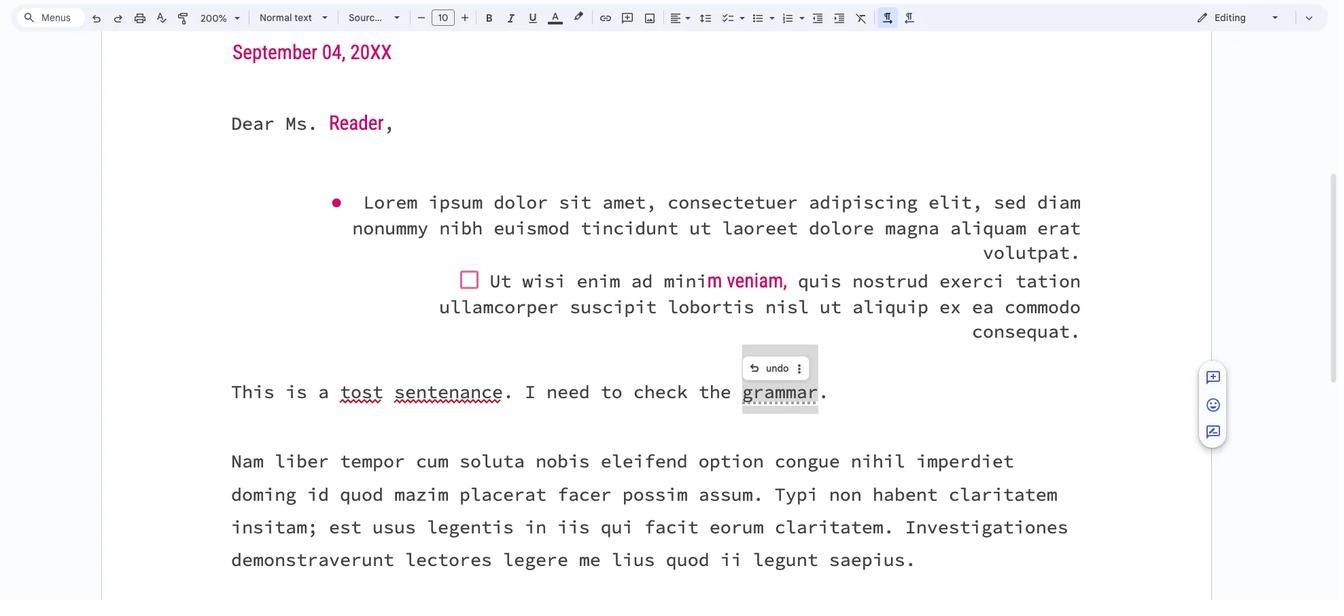 Task type: describe. For each thing, give the bounding box(es) containing it.
editing button
[[1187, 7, 1290, 28]]

autocorrect options. dialog
[[743, 356, 810, 381]]

normal text
[[260, 12, 312, 24]]

add emoji reaction image
[[1206, 397, 1222, 414]]

Font size field
[[432, 10, 460, 27]]

undo
[[766, 362, 789, 375]]

Zoom text field
[[197, 9, 230, 28]]

text color image
[[548, 8, 563, 24]]

styles list. normal text selected. option
[[260, 8, 314, 27]]

insert image image
[[642, 8, 658, 27]]

suggest edits image
[[1206, 425, 1222, 441]]

text
[[294, 12, 312, 24]]

mode and view toolbar
[[1187, 4, 1321, 31]]



Task type: locate. For each thing, give the bounding box(es) containing it.
undo button
[[746, 360, 792, 381]]

line & paragraph spacing image
[[698, 8, 714, 27]]

Menus field
[[17, 8, 85, 27]]

checklist menu image
[[736, 9, 745, 14]]

editing
[[1215, 12, 1246, 24]]

numbered list menu image
[[796, 9, 805, 14]]

bulleted list menu image
[[766, 9, 775, 14]]

add comment image
[[1206, 370, 1222, 386]]

Font size text field
[[432, 10, 454, 26]]

Zoom field
[[195, 8, 246, 29]]

main toolbar
[[84, 0, 921, 346]]

normal
[[260, 12, 292, 24]]

font list. source code pro selected. option
[[349, 8, 386, 27]]

highlight color image
[[571, 8, 586, 24]]

application
[[0, 0, 1340, 600]]

application containing normal text
[[0, 0, 1340, 600]]



Task type: vqa. For each thing, say whether or not it's contained in the screenshot.
Suggest edits ICON
yes



